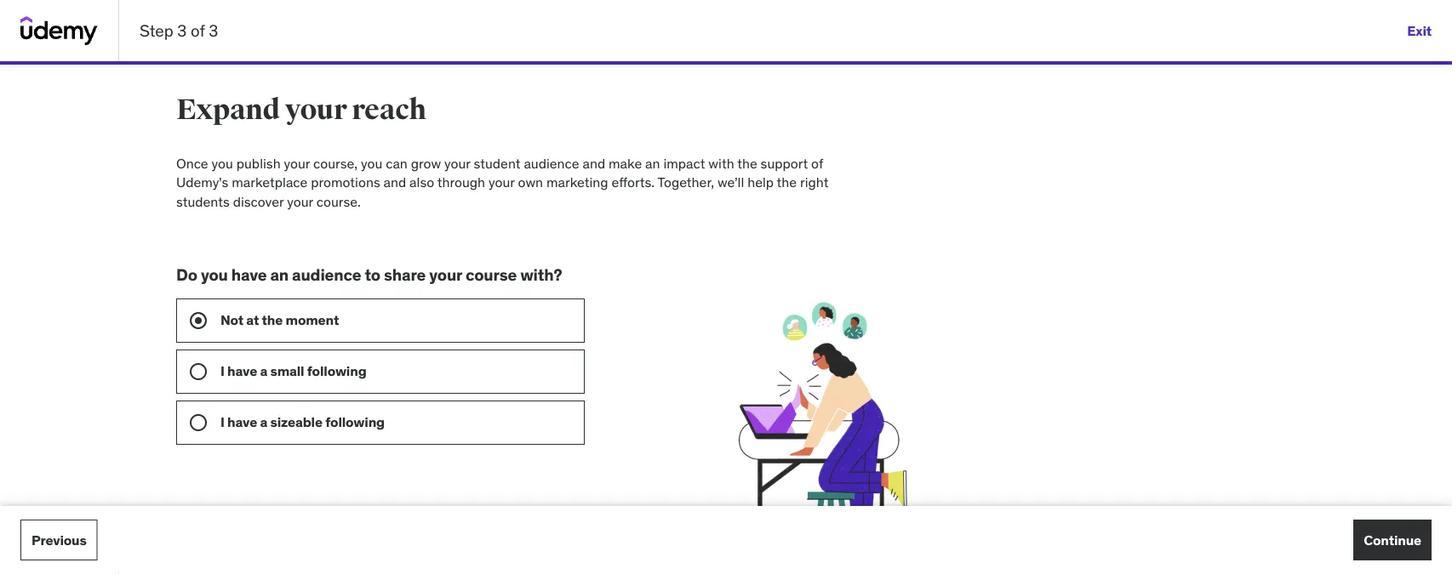 Task type: locate. For each thing, give the bounding box(es) containing it.
right
[[801, 174, 829, 191]]

audience left to
[[292, 265, 362, 285]]

and down can
[[384, 174, 406, 191]]

of up right on the top right of the page
[[812, 155, 824, 172]]

1 vertical spatial following
[[326, 414, 385, 431]]

1 vertical spatial and
[[384, 174, 406, 191]]

a left small on the left of the page
[[260, 363, 268, 380]]

2 vertical spatial have
[[227, 414, 257, 431]]

audience inside once you publish your course, you can grow your student audience and make an impact with the support of udemy's marketplace promotions and also through your own marketing efforts. together, we'll help the right students discover your course.
[[524, 155, 580, 172]]

the right at on the left bottom
[[262, 312, 283, 329]]

own
[[518, 174, 543, 191]]

small
[[270, 363, 304, 380]]

your up marketplace
[[284, 155, 310, 172]]

course.
[[317, 193, 361, 210]]

students
[[176, 193, 230, 210]]

an inside once you publish your course, you can grow your student audience and make an impact with the support of udemy's marketplace promotions and also through your own marketing efforts. together, we'll help the right students discover your course.
[[646, 155, 660, 172]]

1 horizontal spatial the
[[738, 155, 758, 172]]

1 horizontal spatial an
[[646, 155, 660, 172]]

2 vertical spatial the
[[262, 312, 283, 329]]

0 vertical spatial following
[[307, 363, 367, 380]]

1 horizontal spatial 3
[[209, 20, 218, 41]]

once
[[176, 155, 208, 172]]

following for i have a small following
[[307, 363, 367, 380]]

1 i from the top
[[221, 363, 225, 380]]

1 vertical spatial i
[[221, 414, 225, 431]]

i
[[221, 363, 225, 380], [221, 414, 225, 431]]

i have a small following
[[221, 363, 367, 380]]

you right 'do'
[[201, 265, 228, 285]]

have up at on the left bottom
[[231, 265, 267, 285]]

of
[[191, 20, 205, 41], [812, 155, 824, 172]]

udemy's
[[176, 174, 229, 191]]

to
[[365, 265, 381, 285]]

following right sizeable
[[326, 414, 385, 431]]

0 vertical spatial the
[[738, 155, 758, 172]]

you
[[212, 155, 233, 172], [361, 155, 383, 172], [201, 265, 228, 285]]

0 vertical spatial i
[[221, 363, 225, 380]]

a for small
[[260, 363, 268, 380]]

0 horizontal spatial audience
[[292, 265, 362, 285]]

2 a from the top
[[260, 414, 268, 431]]

the
[[738, 155, 758, 172], [777, 174, 797, 191], [262, 312, 283, 329]]

of inside once you publish your course, you can grow your student audience and make an impact with the support of udemy's marketplace promotions and also through your own marketing efforts. together, we'll help the right students discover your course.
[[812, 155, 824, 172]]

0 vertical spatial have
[[231, 265, 267, 285]]

1 3 from the left
[[177, 20, 187, 41]]

i left sizeable
[[221, 414, 225, 431]]

1 horizontal spatial audience
[[524, 155, 580, 172]]

1 vertical spatial a
[[260, 414, 268, 431]]

the up help at right
[[738, 155, 758, 172]]

1 vertical spatial of
[[812, 155, 824, 172]]

audience up own
[[524, 155, 580, 172]]

with?
[[520, 265, 562, 285]]

0 vertical spatial audience
[[524, 155, 580, 172]]

0 horizontal spatial 3
[[177, 20, 187, 41]]

step
[[140, 20, 174, 41]]

0 vertical spatial and
[[583, 155, 606, 172]]

following
[[307, 363, 367, 380], [326, 414, 385, 431]]

0 vertical spatial an
[[646, 155, 660, 172]]

3
[[177, 20, 187, 41], [209, 20, 218, 41]]

udemy image
[[20, 16, 98, 45]]

your
[[285, 92, 347, 127], [284, 155, 310, 172], [445, 155, 471, 172], [489, 174, 515, 191], [287, 193, 313, 210], [429, 265, 462, 285]]

0 vertical spatial of
[[191, 20, 205, 41]]

1 a from the top
[[260, 363, 268, 380]]

at
[[246, 312, 259, 329]]

your up "through"
[[445, 155, 471, 172]]

help
[[748, 174, 774, 191]]

i have a sizeable following
[[221, 414, 385, 431]]

your down student
[[489, 174, 515, 191]]

a left sizeable
[[260, 414, 268, 431]]

expand
[[176, 92, 280, 127]]

student
[[474, 155, 521, 172]]

you for audience
[[201, 265, 228, 285]]

0 horizontal spatial the
[[262, 312, 283, 329]]

with
[[709, 155, 735, 172]]

following right small on the left of the page
[[307, 363, 367, 380]]

course
[[466, 265, 517, 285]]

1 vertical spatial have
[[227, 363, 257, 380]]

an
[[646, 155, 660, 172], [270, 265, 289, 285]]

have
[[231, 265, 267, 285], [227, 363, 257, 380], [227, 414, 257, 431]]

have left sizeable
[[227, 414, 257, 431]]

have left small on the left of the page
[[227, 363, 257, 380]]

marketing
[[547, 174, 609, 191]]

0 vertical spatial a
[[260, 363, 268, 380]]

2 i from the top
[[221, 414, 225, 431]]

exit button
[[1408, 10, 1433, 51]]

a for sizeable
[[260, 414, 268, 431]]

of right step
[[191, 20, 205, 41]]

a
[[260, 363, 268, 380], [260, 414, 268, 431]]

have for sizeable
[[227, 414, 257, 431]]

0 horizontal spatial an
[[270, 265, 289, 285]]

support
[[761, 155, 808, 172]]

not at the moment
[[221, 312, 339, 329]]

you up udemy's
[[212, 155, 233, 172]]

i down not
[[221, 363, 225, 380]]

an up not at the moment
[[270, 265, 289, 285]]

an up efforts.
[[646, 155, 660, 172]]

efforts.
[[612, 174, 655, 191]]

do you have an audience to share your course with?
[[176, 265, 562, 285]]

1 vertical spatial audience
[[292, 265, 362, 285]]

and up marketing
[[583, 155, 606, 172]]

1 horizontal spatial and
[[583, 155, 606, 172]]

the down support in the top right of the page
[[777, 174, 797, 191]]

audience
[[524, 155, 580, 172], [292, 265, 362, 285]]

2 horizontal spatial the
[[777, 174, 797, 191]]

and
[[583, 155, 606, 172], [384, 174, 406, 191]]

1 horizontal spatial of
[[812, 155, 824, 172]]

course,
[[313, 155, 358, 172]]



Task type: describe. For each thing, give the bounding box(es) containing it.
moment
[[286, 312, 339, 329]]

make
[[609, 155, 642, 172]]

you for course,
[[212, 155, 233, 172]]

1 vertical spatial the
[[777, 174, 797, 191]]

also
[[410, 174, 434, 191]]

you left can
[[361, 155, 383, 172]]

have for small
[[227, 363, 257, 380]]

step 3 of 3 element
[[0, 61, 1453, 65]]

through
[[438, 174, 486, 191]]

continue
[[1364, 532, 1422, 549]]

promotions
[[311, 174, 380, 191]]

do
[[176, 265, 197, 285]]

once you publish your course, you can grow your student audience and make an impact with the support of udemy's marketplace promotions and also through your own marketing efforts. together, we'll help the right students discover your course.
[[176, 155, 829, 210]]

following for i have a sizeable following
[[326, 414, 385, 431]]

i for i have a small following
[[221, 363, 225, 380]]

together,
[[658, 174, 715, 191]]

discover
[[233, 193, 284, 210]]

your up course,
[[285, 92, 347, 127]]

step 3 of 3
[[140, 20, 218, 41]]

i for i have a sizeable following
[[221, 414, 225, 431]]

marketplace
[[232, 174, 308, 191]]

1 vertical spatial an
[[270, 265, 289, 285]]

previous
[[32, 532, 87, 549]]

grow
[[411, 155, 441, 172]]

exit
[[1408, 22, 1433, 39]]

your down marketplace
[[287, 193, 313, 210]]

impact
[[664, 155, 706, 172]]

0 horizontal spatial of
[[191, 20, 205, 41]]

continue button
[[1354, 520, 1433, 561]]

2 3 from the left
[[209, 20, 218, 41]]

share
[[384, 265, 426, 285]]

reach
[[352, 92, 426, 127]]

0 horizontal spatial and
[[384, 174, 406, 191]]

can
[[386, 155, 408, 172]]

your right share
[[429, 265, 462, 285]]

sizeable
[[270, 414, 323, 431]]

we'll
[[718, 174, 745, 191]]

publish
[[237, 155, 281, 172]]

previous button
[[20, 520, 98, 561]]

expand your reach
[[176, 92, 426, 127]]

not
[[221, 312, 244, 329]]



